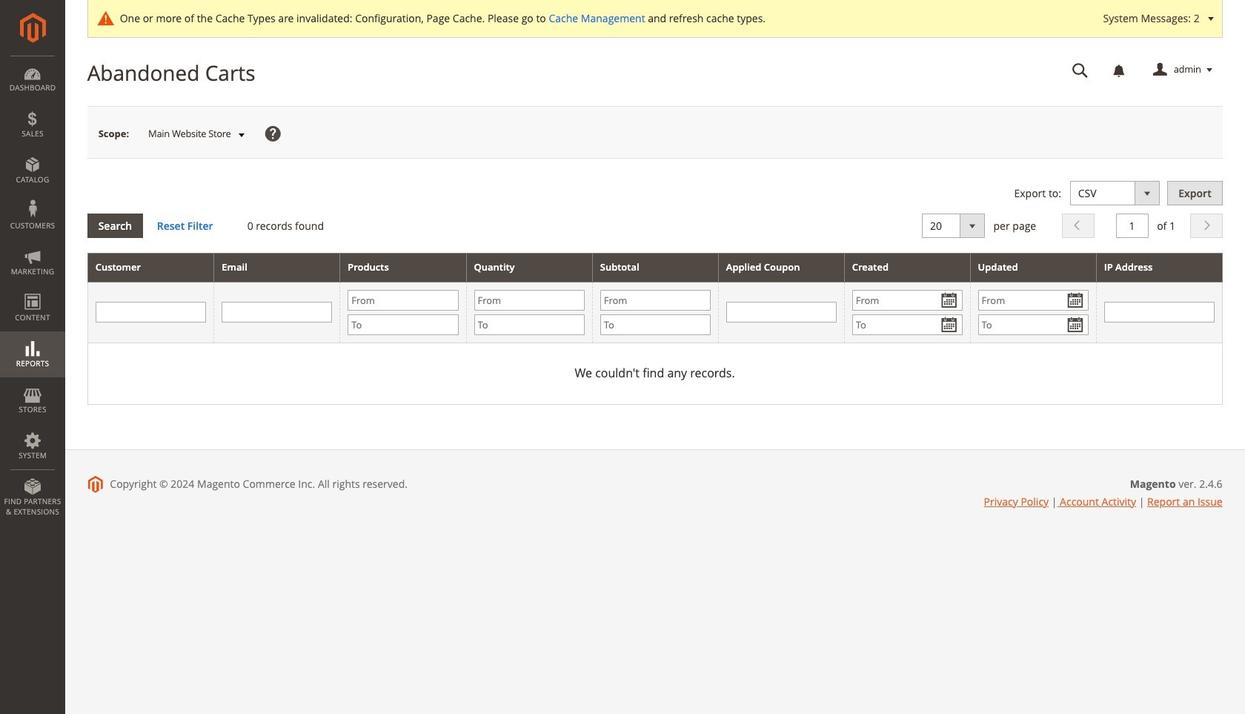 Task type: locate. For each thing, give the bounding box(es) containing it.
to text field for 2nd from text field from right
[[853, 314, 963, 335]]

to text field for first from text field from left
[[600, 314, 711, 335]]

magento admin panel image
[[20, 13, 46, 43]]

2 horizontal spatial from text field
[[978, 290, 1089, 311]]

None text field
[[1116, 214, 1149, 238], [95, 302, 206, 323], [222, 302, 332, 323], [727, 302, 837, 323], [1105, 302, 1215, 323], [1116, 214, 1149, 238], [95, 302, 206, 323], [222, 302, 332, 323], [727, 302, 837, 323], [1105, 302, 1215, 323]]

1 to text field from the left
[[474, 314, 585, 335]]

From text field
[[348, 290, 459, 311], [474, 290, 585, 311]]

to text field for second from text box from the left
[[474, 314, 585, 335]]

4 to text field from the left
[[978, 314, 1089, 335]]

3 from text field from the left
[[978, 290, 1089, 311]]

to text field for 1st from text field from the right
[[978, 314, 1089, 335]]

1 horizontal spatial from text field
[[474, 290, 585, 311]]

To text field
[[474, 314, 585, 335], [600, 314, 711, 335], [853, 314, 963, 335], [978, 314, 1089, 335]]

1 horizontal spatial from text field
[[853, 290, 963, 311]]

From text field
[[600, 290, 711, 311], [853, 290, 963, 311], [978, 290, 1089, 311]]

0 horizontal spatial from text field
[[348, 290, 459, 311]]

None text field
[[1062, 57, 1099, 83]]

3 to text field from the left
[[853, 314, 963, 335]]

0 horizontal spatial from text field
[[600, 290, 711, 311]]

menu bar
[[0, 56, 65, 524]]

2 to text field from the left
[[600, 314, 711, 335]]



Task type: describe. For each thing, give the bounding box(es) containing it.
2 from text field from the left
[[853, 290, 963, 311]]

1 from text field from the left
[[600, 290, 711, 311]]

1 from text field from the left
[[348, 290, 459, 311]]

2 from text field from the left
[[474, 290, 585, 311]]

To text field
[[348, 314, 459, 335]]



Task type: vqa. For each thing, say whether or not it's contained in the screenshot.
3rd To text field from the right
yes



